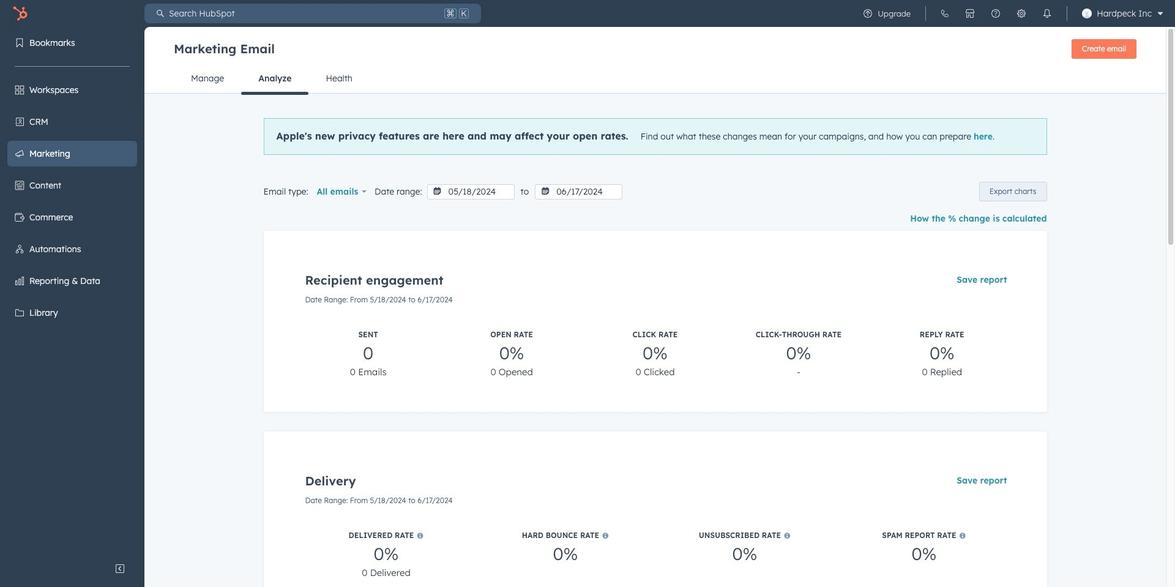 Task type: locate. For each thing, give the bounding box(es) containing it.
2 mm/dd/yyyy text field from the left
[[535, 184, 623, 200]]

Search HubSpot search field
[[164, 4, 442, 23]]

notifications image
[[1043, 9, 1053, 18]]

1 horizontal spatial menu
[[856, 0, 1169, 27]]

1 horizontal spatial mm/dd/yyyy text field
[[535, 184, 623, 200]]

banner
[[174, 36, 1137, 64]]

0 horizontal spatial menu
[[0, 27, 145, 557]]

menu
[[856, 0, 1169, 27], [0, 27, 145, 557]]

MM/DD/YYYY text field
[[427, 184, 515, 200], [535, 184, 623, 200]]

dirk hardpeck image
[[1083, 9, 1093, 18]]

navigation
[[174, 64, 1137, 95]]

0 horizontal spatial mm/dd/yyyy text field
[[427, 184, 515, 200]]



Task type: describe. For each thing, give the bounding box(es) containing it.
marketplaces image
[[966, 9, 976, 18]]

settings image
[[1017, 9, 1027, 18]]

1 mm/dd/yyyy text field from the left
[[427, 184, 515, 200]]

bookmarks primary navigation item image
[[15, 38, 24, 48]]

help image
[[992, 9, 1001, 18]]



Task type: vqa. For each thing, say whether or not it's contained in the screenshot.
MARKETPLACES image
yes



